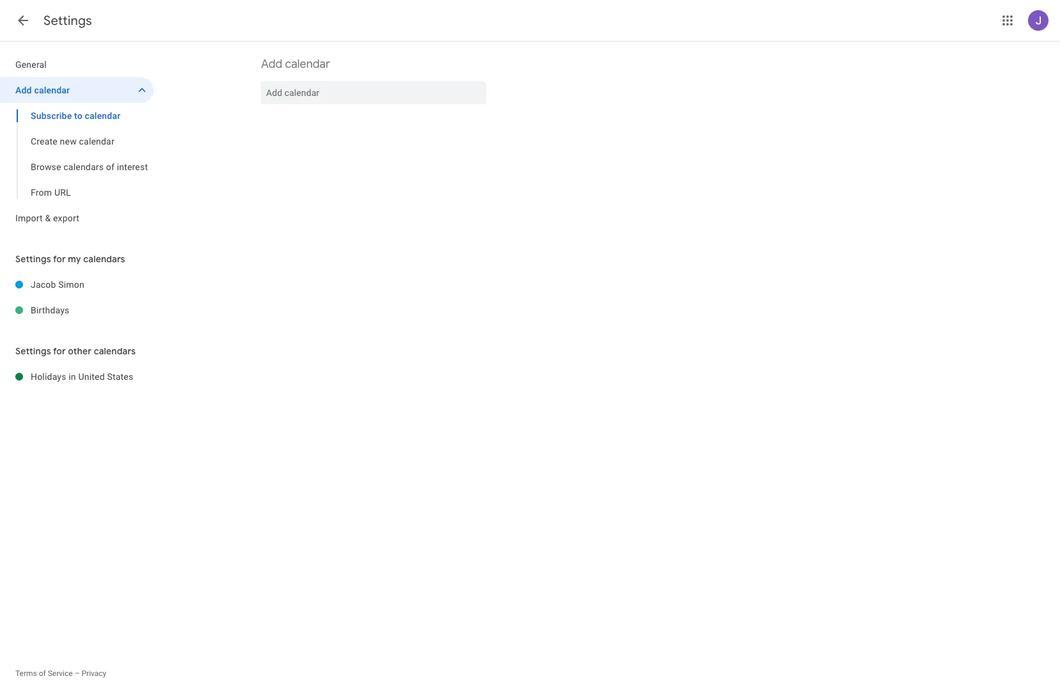 Task type: vqa. For each thing, say whether or not it's contained in the screenshot.
the bottommost CALENDARS
yes



Task type: describe. For each thing, give the bounding box(es) containing it.
export
[[53, 213, 79, 223]]

import & export
[[15, 213, 79, 223]]

settings for other calendars
[[15, 346, 136, 357]]

0 horizontal spatial of
[[39, 669, 46, 678]]

group containing subscribe to calendar
[[0, 103, 154, 205]]

subscribe to calendar
[[31, 111, 121, 121]]

add calendar tree item
[[0, 77, 154, 103]]

settings for settings for my calendars
[[15, 253, 51, 265]]

united
[[78, 372, 105, 382]]

settings for settings for other calendars
[[15, 346, 51, 357]]

add inside tree item
[[15, 85, 32, 95]]

subscribe
[[31, 111, 72, 121]]

privacy
[[82, 669, 106, 678]]

new
[[60, 136, 77, 147]]

calendars for other
[[94, 346, 136, 357]]

url
[[54, 187, 71, 198]]

tree containing general
[[0, 52, 154, 231]]

settings heading
[[44, 13, 92, 29]]

1 horizontal spatial of
[[106, 162, 115, 172]]

in
[[69, 372, 76, 382]]

jacob simon tree item
[[0, 272, 154, 298]]

go back image
[[15, 13, 31, 28]]

terms of service – privacy
[[15, 669, 106, 678]]

other
[[68, 346, 92, 357]]

add calendar inside tree item
[[15, 85, 70, 95]]

create new calendar
[[31, 136, 114, 147]]

settings for settings
[[44, 13, 92, 29]]

to
[[74, 111, 82, 121]]

calendars for my
[[83, 253, 125, 265]]

terms
[[15, 669, 37, 678]]

simon
[[58, 280, 84, 290]]

interest
[[117, 162, 148, 172]]

service
[[48, 669, 73, 678]]

–
[[75, 669, 80, 678]]

settings for my calendars
[[15, 253, 125, 265]]



Task type: locate. For each thing, give the bounding box(es) containing it.
settings right go back icon
[[44, 13, 92, 29]]

import
[[15, 213, 43, 223]]

for
[[53, 253, 66, 265], [53, 346, 66, 357]]

calendars
[[64, 162, 104, 172], [83, 253, 125, 265], [94, 346, 136, 357]]

for for other
[[53, 346, 66, 357]]

jacob simon
[[31, 280, 84, 290]]

browse
[[31, 162, 61, 172]]

settings for my calendars tree
[[0, 272, 154, 323]]

0 vertical spatial of
[[106, 162, 115, 172]]

my
[[68, 253, 81, 265]]

of
[[106, 162, 115, 172], [39, 669, 46, 678]]

1 vertical spatial add calendar
[[15, 85, 70, 95]]

1 vertical spatial of
[[39, 669, 46, 678]]

from url
[[31, 187, 71, 198]]

calendars up states
[[94, 346, 136, 357]]

calendars down create new calendar
[[64, 162, 104, 172]]

from
[[31, 187, 52, 198]]

birthdays link
[[31, 298, 154, 323]]

for left other
[[53, 346, 66, 357]]

holidays in united states link
[[31, 364, 154, 390]]

2 for from the top
[[53, 346, 66, 357]]

&
[[45, 213, 51, 223]]

1 for from the top
[[53, 253, 66, 265]]

general
[[15, 60, 47, 70]]

birthdays
[[31, 305, 69, 315]]

settings
[[44, 13, 92, 29], [15, 253, 51, 265], [15, 346, 51, 357]]

terms of service link
[[15, 669, 73, 678]]

0 vertical spatial add calendar
[[261, 57, 330, 72]]

1 vertical spatial add
[[15, 85, 32, 95]]

0 vertical spatial calendars
[[64, 162, 104, 172]]

2 vertical spatial settings
[[15, 346, 51, 357]]

create
[[31, 136, 58, 147]]

states
[[107, 372, 133, 382]]

1 horizontal spatial add calendar
[[261, 57, 330, 72]]

0 horizontal spatial add calendar
[[15, 85, 70, 95]]

add calendar
[[261, 57, 330, 72], [15, 85, 70, 95]]

0 vertical spatial for
[[53, 253, 66, 265]]

1 vertical spatial for
[[53, 346, 66, 357]]

0 horizontal spatial add
[[15, 85, 32, 95]]

holidays in united states
[[31, 372, 133, 382]]

for left my
[[53, 253, 66, 265]]

birthdays tree item
[[0, 298, 154, 323]]

settings up holidays on the left of the page
[[15, 346, 51, 357]]

browse calendars of interest
[[31, 162, 148, 172]]

1 vertical spatial settings
[[15, 253, 51, 265]]

holidays
[[31, 372, 66, 382]]

of left interest
[[106, 162, 115, 172]]

holidays in united states tree item
[[0, 364, 154, 390]]

privacy link
[[82, 669, 106, 678]]

settings up jacob
[[15, 253, 51, 265]]

Add calendar text field
[[266, 81, 481, 104]]

jacob
[[31, 280, 56, 290]]

tree
[[0, 52, 154, 231]]

1 horizontal spatial add
[[261, 57, 282, 72]]

for for my
[[53, 253, 66, 265]]

group
[[0, 103, 154, 205]]

1 vertical spatial calendars
[[83, 253, 125, 265]]

add
[[261, 57, 282, 72], [15, 85, 32, 95]]

calendar inside tree item
[[34, 85, 70, 95]]

0 vertical spatial add
[[261, 57, 282, 72]]

calendars right my
[[83, 253, 125, 265]]

of right terms
[[39, 669, 46, 678]]

calendar
[[285, 57, 330, 72], [34, 85, 70, 95], [85, 111, 121, 121], [79, 136, 114, 147]]

2 vertical spatial calendars
[[94, 346, 136, 357]]

0 vertical spatial settings
[[44, 13, 92, 29]]



